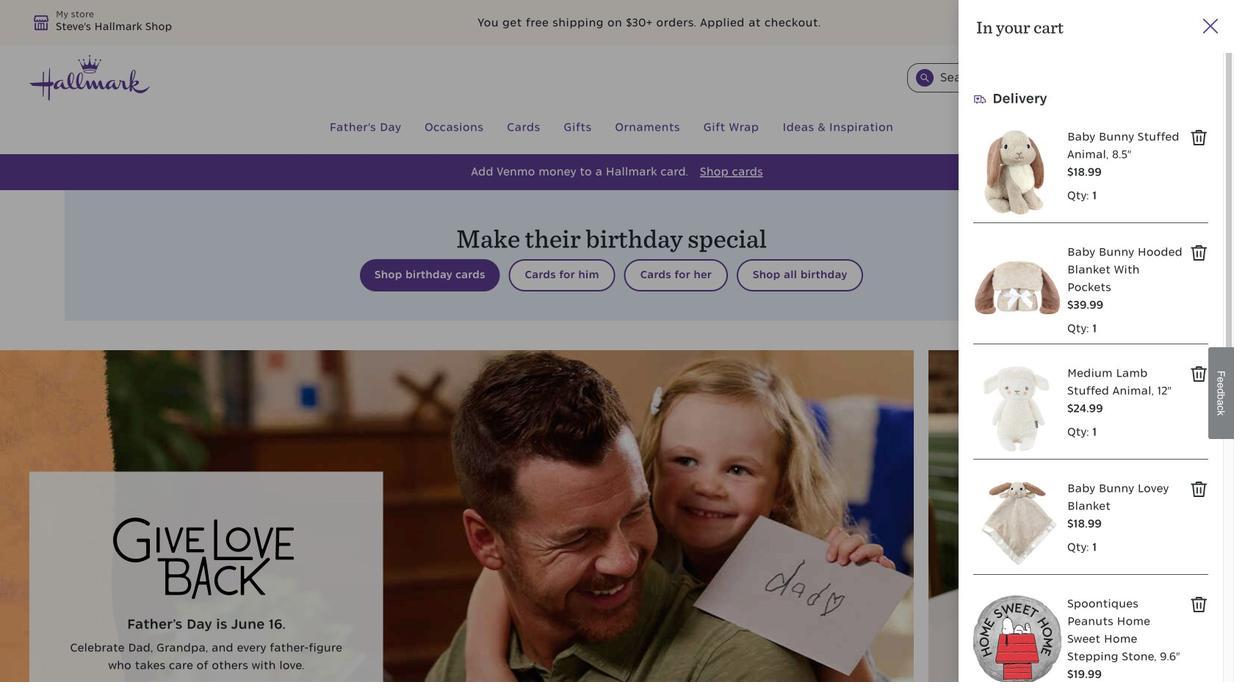 Task type: describe. For each thing, give the bounding box(es) containing it.
baby bunny stuffed animal, 8.5" element
[[973, 129, 1209, 217]]

pop-up card with happy fathers day on it. image
[[928, 350, 1223, 682]]

baby bunny hooded blanket with pockets element
[[973, 244, 1209, 338]]

remove image for baby bunny stuffed animal, 8.5" element
[[1191, 129, 1208, 146]]

remove image for 'baby bunny lovey blanket' element
[[1191, 481, 1208, 498]]

baby bunny lovey blanket element
[[973, 480, 1209, 569]]

hallmark logo image
[[29, 55, 150, 101]]

close minicart dialog image
[[1203, 18, 1219, 34]]

remove image for medium lamb stuffed animal, 12" element
[[1191, 366, 1208, 383]]

spoontiques peanuts home sweet home stepping stone, 9.6" element
[[973, 596, 1209, 682]]



Task type: vqa. For each thing, say whether or not it's contained in the screenshot.
we on pinterest image
no



Task type: locate. For each thing, give the bounding box(es) containing it.
remove image for baby bunny hooded blanket with pockets element
[[1191, 245, 1208, 261]]

1 remove image from the top
[[1191, 366, 1208, 383]]

remove image
[[1191, 129, 1208, 146], [1191, 245, 1208, 261]]

spoontiques peanuts home sweet home stepping stone, 9.6", , large image
[[973, 596, 1062, 682]]

1 vertical spatial remove image
[[1191, 245, 1208, 261]]

remove image inside medium lamb stuffed animal, 12" element
[[1191, 366, 1208, 383]]

baby bunny hooded blanket with pockets, , large image
[[973, 244, 1062, 332]]

2 remove image from the top
[[1191, 481, 1208, 498]]

medium lamb stuffed animal, 12" element
[[973, 365, 1209, 453]]

2 remove image from the top
[[1191, 245, 1208, 261]]

remove image
[[1191, 366, 1208, 383], [1191, 481, 1208, 498], [1191, 596, 1208, 613]]

main menu. menu bar
[[29, 101, 1194, 154]]

medium lamb stuffed animal, 12", , large image
[[973, 365, 1062, 453]]

None search field
[[907, 63, 1075, 93]]

3 remove image from the top
[[1191, 596, 1208, 613]]

0 vertical spatial remove image
[[1191, 366, 1208, 383]]

search image
[[921, 73, 929, 82]]

remove image for spoontiques peanuts home sweet home stepping stone, 9.6" element
[[1191, 596, 1208, 613]]

1 vertical spatial remove image
[[1191, 481, 1208, 498]]

remove image inside baby bunny hooded blanket with pockets element
[[1191, 245, 1208, 261]]

2 vertical spatial remove image
[[1191, 596, 1208, 613]]

baby bunny lovey blanket, , large image
[[973, 480, 1062, 569]]

0 vertical spatial remove image
[[1191, 129, 1208, 146]]

remove image inside baby bunny stuffed animal, 8.5" element
[[1191, 129, 1208, 146]]

baby bunny stuffed animal, 8.5", , large image
[[973, 129, 1062, 217]]

remove image inside spoontiques peanuts home sweet home stepping stone, 9.6" element
[[1191, 596, 1208, 613]]

father carrying daughter on his back while she holds his card. image
[[0, 350, 914, 682]]

1 remove image from the top
[[1191, 129, 1208, 146]]

remove image inside 'baby bunny lovey blanket' element
[[1191, 481, 1208, 498]]



